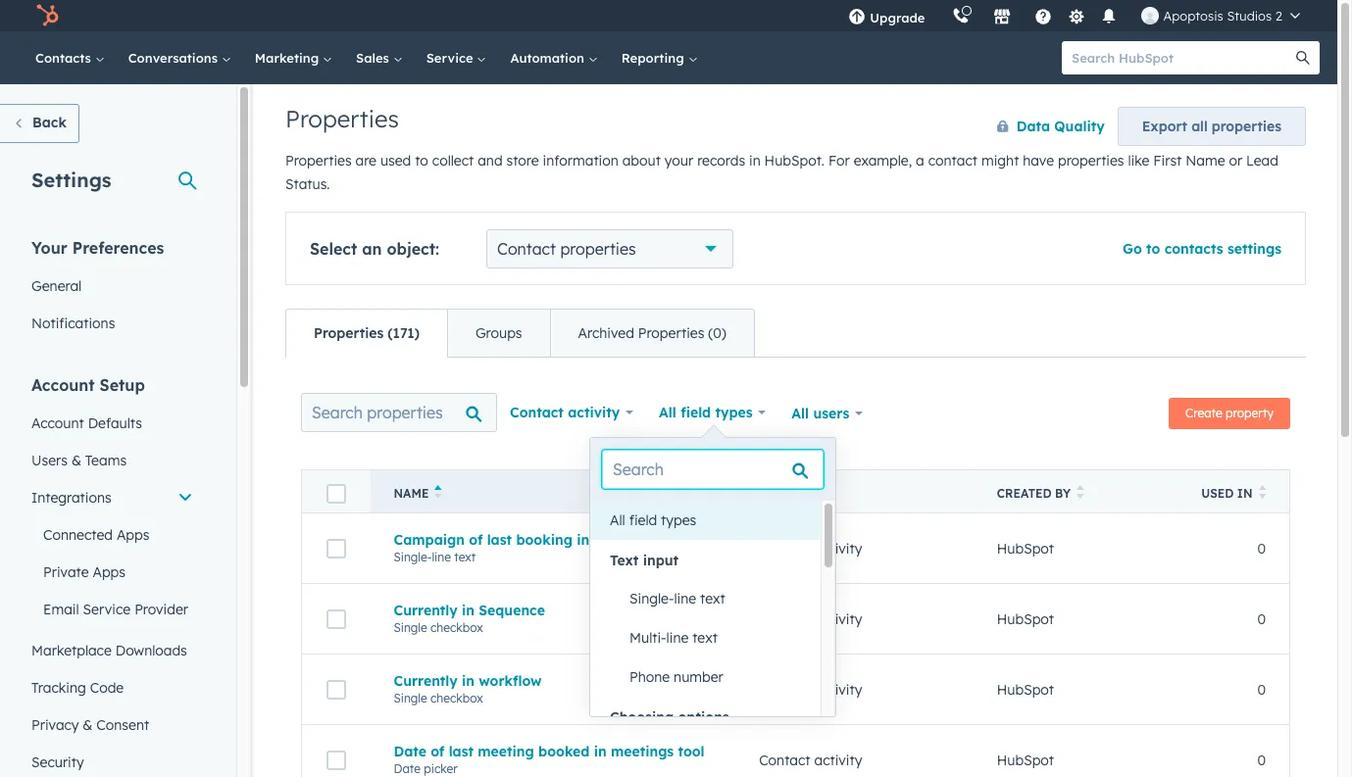 Task type: locate. For each thing, give the bounding box(es) containing it.
service inside account setup 'element'
[[83, 601, 131, 619]]

downloads
[[115, 642, 187, 660]]

2 horizontal spatial press to sort. image
[[1259, 486, 1266, 499]]

email
[[43, 601, 79, 619]]

1 horizontal spatial press to sort. element
[[1077, 486, 1084, 502]]

tracking code
[[31, 680, 124, 697]]

1 horizontal spatial all
[[659, 404, 677, 422]]

currently down "campaign"
[[394, 602, 458, 619]]

2 vertical spatial line
[[667, 630, 689, 647]]

date left picker
[[394, 762, 421, 776]]

1 horizontal spatial &
[[83, 717, 93, 735]]

privacy
[[31, 717, 79, 735]]

marketplace downloads link
[[20, 633, 205, 670]]

tracking code link
[[20, 670, 205, 707]]

0 horizontal spatial press to sort. element
[[808, 486, 815, 502]]

properties inside popup button
[[560, 239, 636, 259]]

1 horizontal spatial name
[[1186, 152, 1226, 170]]

marketplaces button
[[982, 0, 1023, 31]]

account for account setup
[[31, 376, 95, 395]]

contacts
[[1165, 240, 1224, 258]]

0 vertical spatial account
[[31, 376, 95, 395]]

currently inside currently in workflow single checkbox
[[394, 672, 458, 690]]

1 vertical spatial search search field
[[602, 450, 824, 489]]

1 checkbox from the top
[[431, 620, 483, 635]]

last inside the date of last meeting booked in meetings tool date picker
[[449, 743, 474, 761]]

2 account from the top
[[31, 415, 84, 433]]

list box
[[590, 501, 836, 778]]

0 vertical spatial types
[[715, 404, 753, 422]]

upgrade image
[[849, 9, 866, 26]]

0 vertical spatial meetings
[[594, 531, 657, 549]]

tab panel
[[285, 357, 1306, 778]]

1 horizontal spatial properties
[[1058, 152, 1125, 170]]

single for currently in workflow
[[394, 691, 427, 706]]

currently in sequence button
[[394, 602, 712, 619]]

0 vertical spatial text
[[454, 550, 476, 564]]

last
[[487, 531, 512, 549], [449, 743, 474, 761]]

all inside all users popup button
[[792, 405, 809, 423]]

contact for currently in sequence
[[759, 611, 811, 628]]

2 0 from the top
[[1258, 611, 1266, 628]]

1 horizontal spatial types
[[715, 404, 753, 422]]

field up text input
[[629, 512, 657, 530]]

contact up name button
[[510, 404, 564, 422]]

1 vertical spatial service
[[83, 601, 131, 619]]

provider
[[134, 601, 188, 619]]

apps up "email service provider" link
[[93, 564, 126, 582]]

and
[[478, 152, 503, 170]]

field down (0)
[[681, 404, 711, 422]]

1 vertical spatial to
[[1147, 240, 1161, 258]]

contact down choosing options button
[[759, 752, 811, 769]]

press to sort. image
[[808, 486, 815, 499], [1077, 486, 1084, 499], [1259, 486, 1266, 499]]

text for single-line text
[[700, 590, 726, 608]]

meetings up text
[[594, 531, 657, 549]]

to
[[415, 152, 428, 170], [1147, 240, 1161, 258]]

hubspot
[[997, 540, 1054, 558], [997, 611, 1054, 628], [997, 681, 1054, 699], [997, 752, 1054, 769]]

have
[[1023, 152, 1054, 170]]

1 vertical spatial currently
[[394, 672, 458, 690]]

1 vertical spatial single
[[394, 691, 427, 706]]

all down archived properties (0)
[[659, 404, 677, 422]]

contact
[[929, 152, 978, 170]]

checkbox inside currently in workflow single checkbox
[[431, 691, 483, 706]]

0 vertical spatial of
[[469, 531, 483, 549]]

line for single-
[[674, 590, 697, 608]]

list box containing all field types
[[590, 501, 836, 778]]

in
[[1238, 486, 1253, 501]]

text inside the campaign of last booking in meetings tool single-line text
[[454, 550, 476, 564]]

automation link
[[499, 31, 610, 84]]

3 press to sort. element from the left
[[1259, 486, 1266, 502]]

account setup element
[[20, 375, 205, 778]]

menu
[[835, 0, 1314, 31]]

all left "users" in the right of the page
[[792, 405, 809, 423]]

0 horizontal spatial field
[[629, 512, 657, 530]]

0 vertical spatial single
[[394, 620, 427, 635]]

checkbox inside currently in sequence single checkbox
[[431, 620, 483, 635]]

all up text
[[610, 512, 625, 530]]

a
[[916, 152, 925, 170]]

1 vertical spatial meetings
[[611, 743, 674, 761]]

name left or
[[1186, 152, 1226, 170]]

to right used
[[415, 152, 428, 170]]

menu item
[[939, 0, 943, 31]]

2 horizontal spatial properties
[[1212, 118, 1282, 135]]

contact activity inside contact activity popup button
[[510, 404, 620, 422]]

2 horizontal spatial all
[[792, 405, 809, 423]]

1 horizontal spatial of
[[469, 531, 483, 549]]

meeting
[[478, 743, 534, 761]]

line up multi-line text
[[674, 590, 697, 608]]

contact properties
[[497, 239, 636, 259]]

0 horizontal spatial to
[[415, 152, 428, 170]]

0 for date of last meeting booked in meetings tool
[[1258, 752, 1266, 769]]

single-
[[394, 550, 432, 564], [630, 590, 674, 608]]

line down the single-line text at the bottom
[[667, 630, 689, 647]]

integrations
[[31, 489, 112, 507]]

press to sort. element right 'in'
[[1259, 486, 1266, 502]]

to inside properties are used to collect and store information about your records in hubspot. for example, a contact might have properties like first name or lead status.
[[415, 152, 428, 170]]

search search field up all field types button
[[602, 450, 824, 489]]

search search field down (171)
[[301, 393, 497, 433]]

1 horizontal spatial press to sort. image
[[1077, 486, 1084, 499]]

0 vertical spatial properties
[[1212, 118, 1282, 135]]

1 vertical spatial &
[[83, 717, 93, 735]]

& for privacy
[[83, 717, 93, 735]]

all
[[659, 404, 677, 422], [792, 405, 809, 423], [610, 512, 625, 530]]

groups link
[[447, 310, 550, 357]]

hubspot.
[[765, 152, 825, 170]]

1 press to sort. image from the left
[[808, 486, 815, 499]]

properties inside properties are used to collect and store information about your records in hubspot. for example, a contact might have properties like first name or lead status.
[[285, 152, 352, 170]]

2 single from the top
[[394, 691, 427, 706]]

single- inside single-line text button
[[630, 590, 674, 608]]

are
[[356, 152, 377, 170]]

line inside multi-line text button
[[667, 630, 689, 647]]

single- inside the campaign of last booking in meetings tool single-line text
[[394, 550, 432, 564]]

1 vertical spatial apps
[[93, 564, 126, 582]]

meetings inside the date of last meeting booked in meetings tool date picker
[[611, 743, 674, 761]]

properties for properties are used to collect and store information about your records in hubspot. for example, a contact might have properties like first name or lead status.
[[285, 152, 352, 170]]

0 horizontal spatial press to sort. image
[[808, 486, 815, 499]]

3 press to sort. image from the left
[[1259, 486, 1266, 499]]

activity for campaign of last booking in meetings tool
[[815, 540, 863, 558]]

3 hubspot from the top
[[997, 681, 1054, 699]]

security link
[[20, 744, 205, 778]]

lead
[[1247, 152, 1279, 170]]

meetings down choosing
[[611, 743, 674, 761]]

groups
[[476, 325, 522, 342]]

press to sort. image inside group "button"
[[808, 486, 815, 499]]

press to sort. element inside created by 'button'
[[1077, 486, 1084, 502]]

2 checkbox from the top
[[431, 691, 483, 706]]

1 vertical spatial of
[[431, 743, 445, 761]]

used
[[380, 152, 411, 170]]

0 vertical spatial tool
[[661, 531, 688, 549]]

0 vertical spatial name
[[1186, 152, 1226, 170]]

1 0 from the top
[[1258, 540, 1266, 558]]

& for users
[[71, 452, 81, 470]]

single-line text button
[[610, 580, 821, 619]]

2 vertical spatial properties
[[560, 239, 636, 259]]

single- down "campaign"
[[394, 550, 432, 564]]

0 vertical spatial checkbox
[[431, 620, 483, 635]]

1 horizontal spatial field
[[681, 404, 711, 422]]

checkbox down sequence
[[431, 620, 483, 635]]

1 vertical spatial properties
[[1058, 152, 1125, 170]]

tool up input
[[661, 531, 688, 549]]

1 vertical spatial last
[[449, 743, 474, 761]]

types inside popup button
[[715, 404, 753, 422]]

connected
[[43, 527, 113, 544]]

ascending sort. press to sort descending. element
[[435, 486, 442, 502]]

press to sort. image inside used in button
[[1259, 486, 1266, 499]]

press to sort. element for used in
[[1259, 486, 1266, 502]]

settings link
[[1065, 5, 1089, 26]]

0 for campaign of last booking in meetings tool
[[1258, 540, 1266, 558]]

activity for date of last meeting booked in meetings tool
[[815, 752, 863, 769]]

1 horizontal spatial search search field
[[602, 450, 824, 489]]

2 vertical spatial text
[[693, 630, 718, 647]]

contact for currently in workflow
[[759, 681, 811, 699]]

2 press to sort. image from the left
[[1077, 486, 1084, 499]]

single
[[394, 620, 427, 635], [394, 691, 427, 706]]

1 horizontal spatial single-
[[630, 590, 674, 608]]

properties
[[285, 104, 399, 133], [285, 152, 352, 170], [314, 325, 384, 342], [638, 325, 705, 342]]

properties inside button
[[1212, 118, 1282, 135]]

last inside the campaign of last booking in meetings tool single-line text
[[487, 531, 512, 549]]

1 vertical spatial name
[[394, 486, 429, 501]]

currently down currently in sequence single checkbox
[[394, 672, 458, 690]]

choosing
[[610, 709, 674, 727]]

contact down the group
[[759, 540, 811, 558]]

all inside all field types popup button
[[659, 404, 677, 422]]

1 press to sort. element from the left
[[808, 486, 815, 502]]

0 vertical spatial service
[[426, 50, 477, 66]]

general
[[31, 278, 82, 295]]

single inside currently in sequence single checkbox
[[394, 620, 427, 635]]

currently inside currently in sequence single checkbox
[[394, 602, 458, 619]]

account for account defaults
[[31, 415, 84, 433]]

1 horizontal spatial service
[[426, 50, 477, 66]]

marketplaces image
[[994, 9, 1012, 26]]

tool inside the date of last meeting booked in meetings tool date picker
[[678, 743, 705, 761]]

single inside currently in workflow single checkbox
[[394, 691, 427, 706]]

press to sort. image for created by
[[1077, 486, 1084, 499]]

in inside the date of last meeting booked in meetings tool date picker
[[594, 743, 607, 761]]

properties for properties
[[285, 104, 399, 133]]

first
[[1154, 152, 1182, 170]]

apoptosis studios 2 button
[[1130, 0, 1312, 31]]

last for meeting
[[449, 743, 474, 761]]

1 date from the top
[[394, 743, 427, 761]]

integrations button
[[20, 480, 205, 517]]

Search search field
[[301, 393, 497, 433], [602, 450, 824, 489]]

line inside single-line text button
[[674, 590, 697, 608]]

1 vertical spatial field
[[629, 512, 657, 530]]

2 hubspot from the top
[[997, 611, 1054, 628]]

0 vertical spatial single-
[[394, 550, 432, 564]]

of inside the campaign of last booking in meetings tool single-line text
[[469, 531, 483, 549]]

0 horizontal spatial service
[[83, 601, 131, 619]]

2 press to sort. element from the left
[[1077, 486, 1084, 502]]

1 single from the top
[[394, 620, 427, 635]]

properties down quality
[[1058, 152, 1125, 170]]

text for multi-line text
[[693, 630, 718, 647]]

press to sort. image right 'in'
[[1259, 486, 1266, 499]]

text down text input button
[[700, 590, 726, 608]]

activity for currently in sequence
[[815, 611, 863, 628]]

properties left (171)
[[314, 325, 384, 342]]

1 vertical spatial account
[[31, 415, 84, 433]]

service down "private apps" link at the left bottom
[[83, 601, 131, 619]]

(171)
[[388, 325, 420, 342]]

1 vertical spatial all field types
[[610, 512, 697, 530]]

tab list
[[285, 309, 755, 358]]

tara schultz image
[[1142, 7, 1160, 25]]

apps for private apps
[[93, 564, 126, 582]]

name left ascending sort. press to sort descending. element
[[394, 486, 429, 501]]

an
[[362, 239, 382, 259]]

1 horizontal spatial last
[[487, 531, 512, 549]]

1 vertical spatial types
[[661, 512, 697, 530]]

all field types up input
[[610, 512, 697, 530]]

0 vertical spatial date
[[394, 743, 427, 761]]

0
[[1258, 540, 1266, 558], [1258, 611, 1266, 628], [1258, 681, 1266, 699], [1258, 752, 1266, 769]]

1 vertical spatial date
[[394, 762, 421, 776]]

in inside the campaign of last booking in meetings tool single-line text
[[577, 531, 590, 549]]

1 vertical spatial single-
[[630, 590, 674, 608]]

0 vertical spatial all field types
[[659, 404, 753, 422]]

0 vertical spatial field
[[681, 404, 711, 422]]

press to sort. element right the group
[[808, 486, 815, 502]]

contact activity
[[510, 404, 620, 422], [759, 540, 863, 558], [759, 611, 863, 628], [759, 681, 863, 699], [759, 752, 863, 769]]

studios
[[1227, 8, 1272, 24]]

activity
[[568, 404, 620, 422], [815, 540, 863, 558], [815, 611, 863, 628], [815, 681, 863, 699], [815, 752, 863, 769]]

all field types inside button
[[610, 512, 697, 530]]

about
[[622, 152, 661, 170]]

last left "booking"
[[487, 531, 512, 549]]

records
[[697, 152, 746, 170]]

text
[[454, 550, 476, 564], [700, 590, 726, 608], [693, 630, 718, 647]]

1 vertical spatial tool
[[678, 743, 705, 761]]

2
[[1276, 8, 1283, 24]]

0 horizontal spatial &
[[71, 452, 81, 470]]

0 vertical spatial &
[[71, 452, 81, 470]]

line down "campaign"
[[432, 550, 451, 564]]

contact activity for date of last meeting booked in meetings tool
[[759, 752, 863, 769]]

0 vertical spatial to
[[415, 152, 428, 170]]

in left workflow
[[462, 672, 475, 690]]

tool down options
[[678, 743, 705, 761]]

press to sort. element inside used in button
[[1259, 486, 1266, 502]]

3 0 from the top
[[1258, 681, 1266, 699]]

object:
[[387, 239, 439, 259]]

properties up are at the top left
[[285, 104, 399, 133]]

contact for campaign of last booking in meetings tool
[[759, 540, 811, 558]]

press to sort. element right by
[[1077, 486, 1084, 502]]

0 vertical spatial line
[[432, 550, 451, 564]]

quality
[[1055, 118, 1105, 135]]

campaign of last booking in meetings tool single-line text
[[394, 531, 688, 564]]

& right privacy
[[83, 717, 93, 735]]

single up currently in workflow single checkbox
[[394, 620, 427, 635]]

0 horizontal spatial search search field
[[301, 393, 497, 433]]

tool
[[661, 531, 688, 549], [678, 743, 705, 761]]

group button
[[736, 470, 974, 513]]

properties (171)
[[314, 325, 420, 342]]

date
[[394, 743, 427, 761], [394, 762, 421, 776]]

field inside button
[[629, 512, 657, 530]]

4 hubspot from the top
[[997, 752, 1054, 769]]

1 currently from the top
[[394, 602, 458, 619]]

currently in sequence single checkbox
[[394, 602, 545, 635]]

properties for properties (171)
[[314, 325, 384, 342]]

service right "sales" link
[[426, 50, 477, 66]]

0 horizontal spatial types
[[661, 512, 697, 530]]

0 horizontal spatial name
[[394, 486, 429, 501]]

1 vertical spatial text
[[700, 590, 726, 608]]

currently for currently in sequence
[[394, 602, 458, 619]]

press to sort. element
[[808, 486, 815, 502], [1077, 486, 1084, 502], [1259, 486, 1266, 502]]

types down (0)
[[715, 404, 753, 422]]

types up input
[[661, 512, 697, 530]]

of right "campaign"
[[469, 531, 483, 549]]

in left sequence
[[462, 602, 475, 619]]

of inside the date of last meeting booked in meetings tool date picker
[[431, 743, 445, 761]]

2 horizontal spatial press to sort. element
[[1259, 486, 1266, 502]]

privacy & consent link
[[20, 707, 205, 744]]

for
[[829, 152, 850, 170]]

press to sort. image right by
[[1077, 486, 1084, 499]]

text down "campaign"
[[454, 550, 476, 564]]

contact activity for currently in workflow
[[759, 681, 863, 699]]

4 0 from the top
[[1258, 752, 1266, 769]]

1 account from the top
[[31, 376, 95, 395]]

0 horizontal spatial all
[[610, 512, 625, 530]]

1 hubspot from the top
[[997, 540, 1054, 558]]

menu containing apoptosis studios 2
[[835, 0, 1314, 31]]

0 vertical spatial currently
[[394, 602, 458, 619]]

0 vertical spatial apps
[[117, 527, 150, 544]]

1 vertical spatial checkbox
[[431, 691, 483, 706]]

0 vertical spatial last
[[487, 531, 512, 549]]

types
[[715, 404, 753, 422], [661, 512, 697, 530]]

properties up archived
[[560, 239, 636, 259]]

of
[[469, 531, 483, 549], [431, 743, 445, 761]]

1 vertical spatial line
[[674, 590, 697, 608]]

single up picker
[[394, 691, 427, 706]]

0 horizontal spatial of
[[431, 743, 445, 761]]

date up picker
[[394, 743, 427, 761]]

all for all users popup button
[[792, 405, 809, 423]]

meetings
[[594, 531, 657, 549], [611, 743, 674, 761]]

account up users
[[31, 415, 84, 433]]

0 horizontal spatial properties
[[560, 239, 636, 259]]

contact up phone number button
[[759, 611, 811, 628]]

export all properties button
[[1118, 107, 1306, 146]]

in right booked
[[594, 743, 607, 761]]

contact up choosing options button
[[759, 681, 811, 699]]

account up account defaults
[[31, 376, 95, 395]]

of for campaign
[[469, 531, 483, 549]]

in right "booking"
[[577, 531, 590, 549]]

tab list containing properties (171)
[[285, 309, 755, 358]]

1 horizontal spatial to
[[1147, 240, 1161, 258]]

& right users
[[71, 452, 81, 470]]

checkbox down workflow
[[431, 691, 483, 706]]

account setup
[[31, 376, 145, 395]]

properties up or
[[1212, 118, 1282, 135]]

single- down text input
[[630, 590, 674, 608]]

properties up status.
[[285, 152, 352, 170]]

sequence
[[479, 602, 545, 619]]

press to sort. image right the group
[[808, 486, 815, 499]]

to right go
[[1147, 240, 1161, 258]]

0 vertical spatial search search field
[[301, 393, 497, 433]]

press to sort. element inside group "button"
[[808, 486, 815, 502]]

consent
[[96, 717, 149, 735]]

in right records
[[749, 152, 761, 170]]

checkbox for workflow
[[431, 691, 483, 706]]

apps down integrations button
[[117, 527, 150, 544]]

0 horizontal spatial last
[[449, 743, 474, 761]]

text up number
[[693, 630, 718, 647]]

last up picker
[[449, 743, 474, 761]]

0 horizontal spatial single-
[[394, 550, 432, 564]]

ascending sort. press to sort descending. image
[[435, 486, 442, 499]]

press to sort. image inside created by 'button'
[[1077, 486, 1084, 499]]

of up picker
[[431, 743, 445, 761]]

all field types down (0)
[[659, 404, 753, 422]]

2 currently from the top
[[394, 672, 458, 690]]



Task type: vqa. For each thing, say whether or not it's contained in the screenshot.


Task type: describe. For each thing, give the bounding box(es) containing it.
used
[[1202, 486, 1234, 501]]

text input
[[610, 552, 679, 570]]

archived properties (0)
[[578, 325, 727, 342]]

go
[[1123, 240, 1142, 258]]

properties left (0)
[[638, 325, 705, 342]]

your
[[31, 238, 67, 258]]

phone number
[[630, 669, 724, 687]]

contact down the store
[[497, 239, 556, 259]]

data quality
[[1017, 118, 1105, 135]]

activity for currently in workflow
[[815, 681, 863, 699]]

all inside all field types button
[[610, 512, 625, 530]]

hubspot for campaign of last booking in meetings tool
[[997, 540, 1054, 558]]

text input button
[[590, 544, 821, 578]]

export all properties
[[1142, 118, 1282, 135]]

contact activity for currently in sequence
[[759, 611, 863, 628]]

line inside the campaign of last booking in meetings tool single-line text
[[432, 550, 451, 564]]

conversations link
[[116, 31, 243, 84]]

contact for date of last meeting booked in meetings tool
[[759, 752, 811, 769]]

in inside currently in workflow single checkbox
[[462, 672, 475, 690]]

reporting
[[622, 50, 688, 66]]

notifications button
[[1093, 0, 1126, 31]]

Search HubSpot search field
[[1062, 41, 1303, 75]]

select
[[310, 239, 357, 259]]

marketing link
[[243, 31, 344, 84]]

in inside properties are used to collect and store information about your records in hubspot. for example, a contact might have properties like first name or lead status.
[[749, 152, 761, 170]]

search button
[[1287, 41, 1320, 75]]

currently for currently in workflow
[[394, 672, 458, 690]]

like
[[1128, 152, 1150, 170]]

help image
[[1035, 9, 1053, 26]]

notifications
[[31, 315, 115, 332]]

created by button
[[974, 470, 1173, 513]]

account defaults link
[[20, 405, 205, 442]]

0 for currently in workflow
[[1258, 681, 1266, 699]]

activity inside popup button
[[568, 404, 620, 422]]

currently in workflow single checkbox
[[394, 672, 542, 706]]

archived properties (0) link
[[550, 310, 754, 357]]

press to sort. element for created by
[[1077, 486, 1084, 502]]

phone number button
[[610, 658, 821, 697]]

name inside button
[[394, 486, 429, 501]]

all for all field types popup button
[[659, 404, 677, 422]]

preferences
[[72, 238, 164, 258]]

created
[[997, 486, 1052, 501]]

defaults
[[88, 415, 142, 433]]

last for booking
[[487, 531, 512, 549]]

settings
[[1228, 240, 1282, 258]]

phone
[[630, 669, 670, 687]]

options
[[678, 709, 729, 727]]

connected apps link
[[20, 517, 205, 554]]

notifications image
[[1101, 9, 1119, 26]]

teams
[[85, 452, 127, 470]]

hubspot for currently in sequence
[[997, 611, 1054, 628]]

users
[[813, 405, 850, 423]]

apoptosis
[[1164, 8, 1224, 24]]

information
[[543, 152, 619, 170]]

tracking
[[31, 680, 86, 697]]

checkbox for sequence
[[431, 620, 483, 635]]

press to sort. image for group
[[808, 486, 815, 499]]

private apps link
[[20, 554, 205, 591]]

campaign of last booking in meetings tool button
[[394, 531, 712, 549]]

field inside popup button
[[681, 404, 711, 422]]

marketplace
[[31, 642, 112, 660]]

archived
[[578, 325, 634, 342]]

group
[[759, 486, 802, 501]]

properties inside properties are used to collect and store information about your records in hubspot. for example, a contact might have properties like first name or lead status.
[[1058, 152, 1125, 170]]

all field types inside popup button
[[659, 404, 753, 422]]

users
[[31, 452, 68, 470]]

might
[[982, 152, 1019, 170]]

(0)
[[708, 325, 727, 342]]

all field types button
[[646, 393, 779, 433]]

your
[[665, 152, 694, 170]]

private apps
[[43, 564, 126, 582]]

contacts link
[[24, 31, 116, 84]]

apoptosis studios 2
[[1164, 8, 1283, 24]]

marketplace downloads
[[31, 642, 187, 660]]

or
[[1229, 152, 1243, 170]]

email service provider
[[43, 601, 188, 619]]

single-line text
[[630, 590, 726, 608]]

choosing options button
[[590, 701, 821, 735]]

meetings inside the campaign of last booking in meetings tool single-line text
[[594, 531, 657, 549]]

settings image
[[1068, 8, 1086, 26]]

press to sort. image for used in
[[1259, 486, 1266, 499]]

email service provider link
[[20, 591, 205, 629]]

contacts
[[35, 50, 95, 66]]

booking
[[516, 531, 573, 549]]

conversations
[[128, 50, 221, 66]]

line for multi-
[[667, 630, 689, 647]]

properties are used to collect and store information about your records in hubspot. for example, a contact might have properties like first name or lead status.
[[285, 152, 1279, 193]]

currently in workflow button
[[394, 672, 712, 690]]

hubspot image
[[35, 4, 59, 27]]

used in button
[[1173, 470, 1290, 513]]

contact activity for campaign of last booking in meetings tool
[[759, 540, 863, 558]]

data quality button
[[977, 107, 1106, 146]]

calling icon button
[[945, 3, 978, 28]]

multi-
[[630, 630, 667, 647]]

hubspot for date of last meeting booked in meetings tool
[[997, 752, 1054, 769]]

your preferences element
[[20, 237, 205, 342]]

campaign
[[394, 531, 465, 549]]

types inside button
[[661, 512, 697, 530]]

multi-line text button
[[610, 619, 821, 658]]

your preferences
[[31, 238, 164, 258]]

collect
[[432, 152, 474, 170]]

hubspot for currently in workflow
[[997, 681, 1054, 699]]

search image
[[1297, 51, 1310, 65]]

choosing options
[[610, 709, 729, 727]]

all users
[[792, 405, 850, 423]]

general link
[[20, 268, 205, 305]]

single for currently in sequence
[[394, 620, 427, 635]]

picker
[[424, 762, 458, 776]]

users & teams link
[[20, 442, 205, 480]]

all users button
[[779, 393, 876, 435]]

automation
[[510, 50, 588, 66]]

marketing
[[255, 50, 323, 66]]

tool inside the campaign of last booking in meetings tool single-line text
[[661, 531, 688, 549]]

create property button
[[1169, 398, 1291, 430]]

apps for connected apps
[[117, 527, 150, 544]]

tab panel containing contact activity
[[285, 357, 1306, 778]]

number
[[674, 669, 724, 687]]

0 for currently in sequence
[[1258, 611, 1266, 628]]

name inside properties are used to collect and store information about your records in hubspot. for example, a contact might have properties like first name or lead status.
[[1186, 152, 1226, 170]]

export
[[1142, 118, 1188, 135]]

sales link
[[344, 31, 415, 84]]

press to sort. element for group
[[808, 486, 815, 502]]

in inside currently in sequence single checkbox
[[462, 602, 475, 619]]

service link
[[415, 31, 499, 84]]

date of last meeting booked in meetings tool date picker
[[394, 743, 705, 776]]

users & teams
[[31, 452, 127, 470]]

2 date from the top
[[394, 762, 421, 776]]

privacy & consent
[[31, 717, 149, 735]]

private
[[43, 564, 89, 582]]

of for date
[[431, 743, 445, 761]]

calling icon image
[[953, 8, 970, 26]]

by
[[1055, 486, 1071, 501]]



